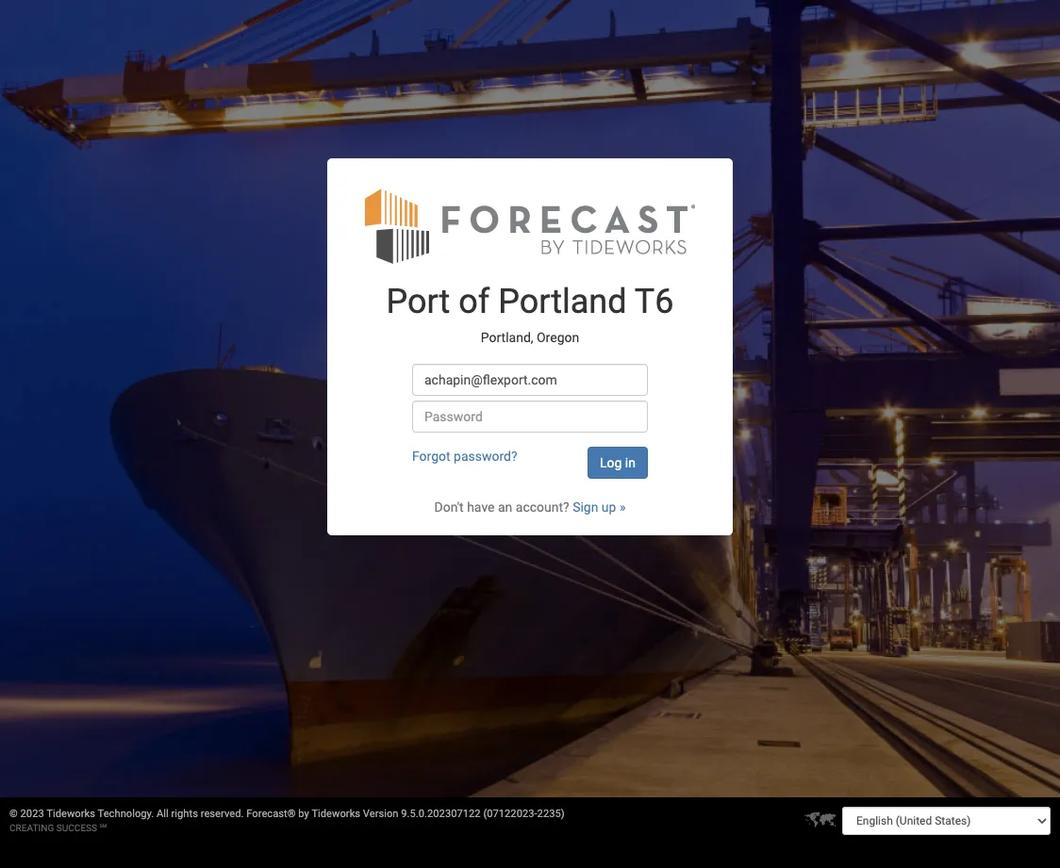 Task type: describe. For each thing, give the bounding box(es) containing it.
forgot
[[412, 449, 450, 464]]

rights
[[171, 808, 198, 821]]

creating
[[9, 823, 54, 834]]

Email or username text field
[[412, 364, 648, 397]]

port
[[386, 282, 450, 322]]

portland
[[498, 282, 627, 322]]

(07122023-
[[483, 808, 537, 821]]

1 tideworks from the left
[[46, 808, 95, 821]]

log
[[600, 456, 622, 471]]

don't
[[434, 500, 464, 515]]

version
[[363, 808, 399, 821]]

reserved.
[[201, 808, 244, 821]]

2235)
[[537, 808, 565, 821]]

2 tideworks from the left
[[312, 808, 360, 821]]

all
[[157, 808, 169, 821]]

»
[[620, 500, 626, 515]]

an
[[498, 500, 512, 515]]

forecast® by tideworks image
[[365, 187, 695, 265]]

port of portland t6 portland, oregon
[[386, 282, 674, 345]]

by
[[298, 808, 309, 821]]

sign
[[573, 500, 598, 515]]



Task type: locate. For each thing, give the bounding box(es) containing it.
tideworks
[[46, 808, 95, 821], [312, 808, 360, 821]]

oregon
[[537, 330, 579, 345]]

tideworks right the by
[[312, 808, 360, 821]]

don't have an account? sign up »
[[434, 500, 626, 515]]

tideworks up success in the left bottom of the page
[[46, 808, 95, 821]]

password?
[[454, 449, 517, 464]]

℠
[[100, 823, 107, 834]]

9.5.0.202307122
[[401, 808, 481, 821]]

1 horizontal spatial tideworks
[[312, 808, 360, 821]]

forgot password? link
[[412, 449, 517, 464]]

Password password field
[[412, 401, 648, 433]]

2023
[[20, 808, 44, 821]]

have
[[467, 500, 495, 515]]

t6
[[635, 282, 674, 322]]

in
[[625, 456, 636, 471]]

of
[[459, 282, 490, 322]]

sign up » link
[[573, 500, 626, 515]]

portland,
[[481, 330, 533, 345]]

0 horizontal spatial tideworks
[[46, 808, 95, 821]]

up
[[602, 500, 616, 515]]

© 2023 tideworks technology. all rights reserved. forecast® by tideworks version 9.5.0.202307122 (07122023-2235) creating success ℠
[[9, 808, 565, 834]]

account?
[[516, 500, 569, 515]]

log in button
[[588, 447, 648, 480]]

technology.
[[98, 808, 154, 821]]

success
[[56, 823, 97, 834]]

forecast®
[[246, 808, 296, 821]]

forgot password? log in
[[412, 449, 636, 471]]

©
[[9, 808, 18, 821]]



Task type: vqa. For each thing, say whether or not it's contained in the screenshot.
Sign
yes



